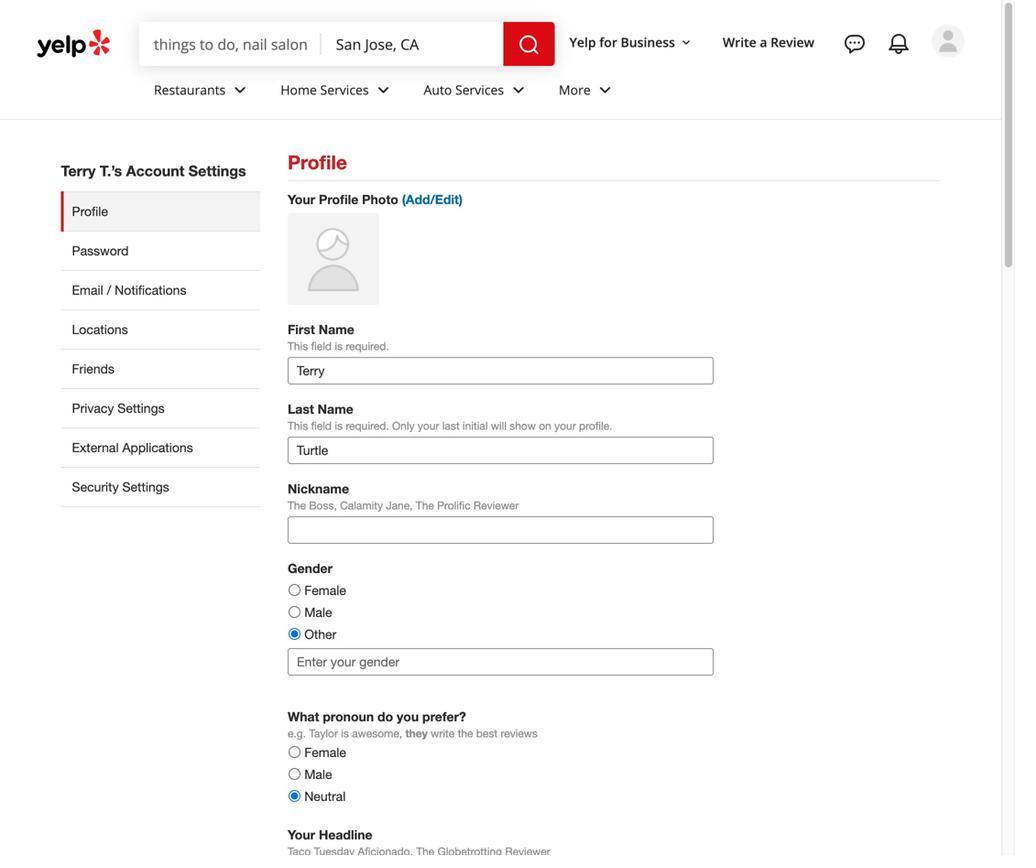 Task type: locate. For each thing, give the bounding box(es) containing it.
First Name text field
[[288, 357, 714, 385]]

1 none field from the left
[[139, 22, 321, 66]]

name inside the first name this field is required.
[[319, 322, 354, 337]]

1 vertical spatial required.
[[346, 420, 389, 432]]

services inside auto services link
[[455, 81, 504, 99]]

24 chevron down v2 image for home services
[[372, 79, 394, 101]]

yelp for business
[[569, 34, 675, 51]]

prolific
[[437, 499, 471, 512]]

privacy settings
[[72, 401, 165, 416]]

male radio up other option
[[289, 607, 301, 619]]

2 female from the top
[[304, 745, 346, 761]]

field inside last name this field is required. only your last initial will show on your profile.
[[311, 420, 332, 432]]

0 vertical spatial required.
[[346, 340, 389, 353]]

services right auto
[[455, 81, 504, 99]]

1 horizontal spatial the
[[416, 499, 434, 512]]

1 female radio from the top
[[289, 585, 301, 597]]

services inside home services 'link'
[[320, 81, 369, 99]]

what pronoun do you prefer? e.g. taylor is awesome, they write the best reviews
[[288, 710, 538, 740]]

0 horizontal spatial your
[[418, 420, 439, 432]]

0 horizontal spatial services
[[320, 81, 369, 99]]

external applications link
[[61, 428, 260, 467]]

1 your from the top
[[288, 192, 315, 207]]

Nickname text field
[[288, 517, 714, 544]]

profile up password
[[72, 204, 108, 219]]

security settings
[[72, 480, 169, 495]]

review
[[771, 34, 814, 51]]

2 the from the left
[[416, 499, 434, 512]]

1 required. from the top
[[346, 340, 389, 353]]

1 vertical spatial this
[[288, 420, 308, 432]]

0 vertical spatial your
[[288, 192, 315, 207]]

services for auto services
[[455, 81, 504, 99]]

24 chevron down v2 image inside home services 'link'
[[372, 79, 394, 101]]

1 horizontal spatial 24 chevron down v2 image
[[508, 79, 530, 101]]

1 vertical spatial male radio
[[289, 769, 301, 781]]

do
[[377, 710, 393, 725]]

settings down applications
[[122, 480, 169, 495]]

more
[[559, 81, 591, 99]]

gender
[[288, 561, 333, 576]]

24 chevron down v2 image for more
[[594, 79, 616, 101]]

calamity
[[340, 499, 383, 512]]

services
[[320, 81, 369, 99], [455, 81, 504, 99]]

your headline
[[288, 828, 372, 843]]

only
[[392, 420, 415, 432]]

your down neutral radio on the bottom left of page
[[288, 828, 315, 843]]

write a review
[[723, 34, 814, 51]]

settings inside 'link'
[[122, 480, 169, 495]]

your right on
[[554, 420, 576, 432]]

0 vertical spatial male
[[304, 605, 332, 620]]

2 24 chevron down v2 image from the left
[[508, 79, 530, 101]]

terry
[[61, 162, 96, 180]]

auto services link
[[409, 66, 544, 119]]

0 vertical spatial field
[[311, 340, 332, 353]]

1 this from the top
[[288, 340, 308, 353]]

your for your headline
[[288, 828, 315, 843]]

email / notifications
[[72, 283, 186, 298]]

None field
[[139, 22, 321, 66], [321, 22, 504, 66]]

headline
[[319, 828, 372, 843]]

0 vertical spatial male radio
[[289, 607, 301, 619]]

initial
[[463, 420, 488, 432]]

your left photo
[[288, 192, 315, 207]]

2 services from the left
[[455, 81, 504, 99]]

is
[[335, 340, 343, 353], [335, 420, 343, 432], [341, 728, 349, 740]]

the right "jane,"
[[416, 499, 434, 512]]

last
[[442, 420, 460, 432]]

profile
[[288, 151, 347, 174], [319, 192, 358, 207], [72, 204, 108, 219]]

1 vertical spatial female radio
[[289, 747, 301, 759]]

female radio down e.g.
[[289, 747, 301, 759]]

settings
[[189, 162, 246, 180], [118, 401, 165, 416], [122, 480, 169, 495]]

the
[[288, 499, 306, 512], [416, 499, 434, 512]]

1 vertical spatial male
[[304, 767, 332, 783]]

restaurants
[[154, 81, 226, 99]]

this
[[288, 340, 308, 353], [288, 420, 308, 432]]

1 vertical spatial settings
[[118, 401, 165, 416]]

this inside last name this field is required. only your last initial will show on your profile.
[[288, 420, 308, 432]]

24 chevron down v2 image
[[229, 79, 251, 101]]

2 male from the top
[[304, 767, 332, 783]]

locations
[[72, 322, 128, 337]]

required. for first
[[346, 340, 389, 353]]

24 chevron down v2 image
[[372, 79, 394, 101], [508, 79, 530, 101], [594, 79, 616, 101]]

1 vertical spatial name
[[318, 402, 353, 417]]

external applications
[[72, 440, 193, 455]]

None search field
[[139, 22, 555, 66]]

your
[[288, 192, 315, 207], [288, 828, 315, 843]]

home
[[281, 81, 317, 99]]

female down taylor
[[304, 745, 346, 761]]

male up the other
[[304, 605, 332, 620]]

1 horizontal spatial your
[[554, 420, 576, 432]]

female radio down gender
[[289, 585, 301, 597]]

1 vertical spatial is
[[335, 420, 343, 432]]

email
[[72, 283, 103, 298]]

pronoun
[[323, 710, 374, 725]]

2 none field from the left
[[321, 22, 504, 66]]

1 vertical spatial female
[[304, 745, 346, 761]]

Female radio
[[289, 585, 301, 597], [289, 747, 301, 759]]

Neutral radio
[[289, 791, 301, 803]]

2 vertical spatial is
[[341, 728, 349, 740]]

awesome,
[[352, 728, 402, 740]]

female
[[304, 583, 346, 598], [304, 745, 346, 761]]

1 the from the left
[[288, 499, 306, 512]]

your left last
[[418, 420, 439, 432]]

is for last
[[335, 420, 343, 432]]

0 vertical spatial female radio
[[289, 585, 301, 597]]

external
[[72, 440, 119, 455]]

friends link
[[61, 349, 260, 388]]

auto services
[[424, 81, 504, 99]]

name inside last name this field is required. only your last initial will show on your profile.
[[318, 402, 353, 417]]

2 your from the top
[[288, 828, 315, 843]]

address, neighborhood, city, state or zip text field
[[321, 22, 504, 66]]

friends
[[72, 361, 114, 377]]

the left boss,
[[288, 499, 306, 512]]

name
[[319, 322, 354, 337], [318, 402, 353, 417]]

services right home
[[320, 81, 369, 99]]

1 female from the top
[[304, 583, 346, 598]]

home services
[[281, 81, 369, 99]]

first name this field is required.
[[288, 322, 389, 353]]

1 vertical spatial field
[[311, 420, 332, 432]]

2 field from the top
[[311, 420, 332, 432]]

0 vertical spatial is
[[335, 340, 343, 353]]

1 field from the top
[[311, 340, 332, 353]]

jane,
[[386, 499, 413, 512]]

yelp
[[569, 34, 596, 51]]

none field up 24 chevron down v2 image
[[139, 22, 321, 66]]

24 chevron down v2 image inside "more" link
[[594, 79, 616, 101]]

2 female radio from the top
[[289, 747, 301, 759]]

photo
[[362, 192, 398, 207]]

profile inside profile "link"
[[72, 204, 108, 219]]

0 vertical spatial this
[[288, 340, 308, 353]]

is inside the first name this field is required.
[[335, 340, 343, 353]]

nickname
[[288, 482, 349, 497]]

settings up external applications
[[118, 401, 165, 416]]

is for first
[[335, 340, 343, 353]]

field inside the first name this field is required.
[[311, 340, 332, 353]]

1 your from the left
[[418, 420, 439, 432]]

1 24 chevron down v2 image from the left
[[372, 79, 394, 101]]

name for first
[[319, 322, 354, 337]]

Male radio
[[289, 607, 301, 619], [289, 769, 301, 781]]

1 vertical spatial your
[[288, 828, 315, 843]]

2 horizontal spatial 24 chevron down v2 image
[[594, 79, 616, 101]]

required. for last
[[346, 420, 389, 432]]

0 vertical spatial female
[[304, 583, 346, 598]]

password link
[[61, 231, 260, 270]]

24 chevron down v2 image right the more at the top
[[594, 79, 616, 101]]

required.
[[346, 340, 389, 353], [346, 420, 389, 432]]

settings right 'account' on the left of the page
[[189, 162, 246, 180]]

other
[[304, 627, 336, 642]]

required. inside the first name this field is required.
[[346, 340, 389, 353]]

0 vertical spatial name
[[319, 322, 354, 337]]

2 this from the top
[[288, 420, 308, 432]]

this inside the first name this field is required.
[[288, 340, 308, 353]]

male up the neutral
[[304, 767, 332, 783]]

name right first
[[319, 322, 354, 337]]

reviewer
[[474, 499, 519, 512]]

24 chevron down v2 image inside auto services link
[[508, 79, 530, 101]]

0 horizontal spatial 24 chevron down v2 image
[[372, 79, 394, 101]]

business categories element
[[139, 66, 965, 119]]

none field up auto
[[321, 22, 504, 66]]

name right the last
[[318, 402, 353, 417]]

male
[[304, 605, 332, 620], [304, 767, 332, 783]]

24 chevron down v2 image down search image at top right
[[508, 79, 530, 101]]

required. inside last name this field is required. only your last initial will show on your profile.
[[346, 420, 389, 432]]

profile link
[[61, 191, 260, 231]]

female down gender
[[304, 583, 346, 598]]

settings for security settings
[[122, 480, 169, 495]]

on
[[539, 420, 551, 432]]

2 vertical spatial settings
[[122, 480, 169, 495]]

0 horizontal spatial the
[[288, 499, 306, 512]]

field
[[311, 340, 332, 353], [311, 420, 332, 432]]

Last Name text field
[[288, 437, 714, 465]]

0 vertical spatial settings
[[189, 162, 246, 180]]

password
[[72, 243, 129, 258]]

security settings link
[[61, 467, 260, 507]]

field down the last
[[311, 420, 332, 432]]

this for last
[[288, 420, 308, 432]]

settings for privacy settings
[[118, 401, 165, 416]]

your profile photo (add/edit)
[[288, 192, 463, 207]]

1 horizontal spatial services
[[455, 81, 504, 99]]

is inside last name this field is required. only your last initial will show on your profile.
[[335, 420, 343, 432]]

1 services from the left
[[320, 81, 369, 99]]

this down first
[[288, 340, 308, 353]]

24 chevron down v2 image left auto
[[372, 79, 394, 101]]

field down first
[[311, 340, 332, 353]]

your
[[418, 420, 439, 432], [554, 420, 576, 432]]

this down the last
[[288, 420, 308, 432]]

3 24 chevron down v2 image from the left
[[594, 79, 616, 101]]

2 required. from the top
[[346, 420, 389, 432]]

home services link
[[266, 66, 409, 119]]

privacy
[[72, 401, 114, 416]]

16 chevron down v2 image
[[679, 35, 693, 50]]

1 male from the top
[[304, 605, 332, 620]]

male radio up neutral radio on the bottom left of page
[[289, 769, 301, 781]]

profile left photo
[[319, 192, 358, 207]]

write a review link
[[715, 26, 822, 59]]



Task type: vqa. For each thing, say whether or not it's contained in the screenshot.
top Udon
no



Task type: describe. For each thing, give the bounding box(es) containing it.
reviews
[[501, 728, 538, 740]]

best
[[476, 728, 498, 740]]

boss,
[[309, 499, 337, 512]]

terry t.'s account settings
[[61, 162, 246, 180]]

prefer?
[[422, 710, 466, 725]]

taylor
[[309, 728, 338, 740]]

things to do, nail salons, plumbers text field
[[139, 22, 321, 66]]

write
[[431, 728, 455, 740]]

messages image
[[844, 33, 866, 55]]

profile.
[[579, 420, 612, 432]]

for
[[599, 34, 617, 51]]

business
[[621, 34, 675, 51]]

more link
[[544, 66, 631, 119]]

user actions element
[[555, 23, 990, 136]]

will
[[491, 420, 507, 432]]

you
[[397, 710, 419, 725]]

/
[[107, 283, 111, 298]]

a
[[760, 34, 767, 51]]

1 male radio from the top
[[289, 607, 301, 619]]

locations link
[[61, 310, 260, 349]]

none field address, neighborhood, city, state or zip
[[321, 22, 504, 66]]

what
[[288, 710, 319, 725]]

is inside what pronoun do you prefer? e.g. taylor is awesome, they write the best reviews
[[341, 728, 349, 740]]

applications
[[122, 440, 193, 455]]

t.'s
[[100, 162, 122, 180]]

last name this field is required. only your last initial will show on your profile.
[[288, 402, 612, 432]]

(add/edit) link
[[402, 192, 463, 207]]

search image
[[518, 34, 540, 56]]

this for first
[[288, 340, 308, 353]]

neutral
[[304, 789, 346, 805]]

2 your from the left
[[554, 420, 576, 432]]

field for last
[[311, 420, 332, 432]]

profile up your profile photo (add/edit)
[[288, 151, 347, 174]]

the
[[458, 728, 473, 740]]

terry t. image
[[932, 25, 965, 58]]

services for home services
[[320, 81, 369, 99]]

field for first
[[311, 340, 332, 353]]

write
[[723, 34, 756, 51]]

last
[[288, 402, 314, 417]]

they
[[405, 728, 428, 740]]

account
[[126, 162, 184, 180]]

none field things to do, nail salons, plumbers
[[139, 22, 321, 66]]

email / notifications link
[[61, 270, 260, 310]]

24 chevron down v2 image for auto services
[[508, 79, 530, 101]]

name for last
[[318, 402, 353, 417]]

your for your profile photo (add/edit)
[[288, 192, 315, 207]]

security
[[72, 480, 119, 495]]

auto
[[424, 81, 452, 99]]

first
[[288, 322, 315, 337]]

Other radio
[[289, 629, 301, 641]]

yelp for business button
[[562, 26, 701, 59]]

notifications image
[[888, 33, 910, 55]]

e.g.
[[288, 728, 306, 740]]

Enter your gender text field
[[288, 649, 714, 676]]

nickname the boss, calamity jane, the prolific reviewer
[[288, 482, 519, 512]]

notifications
[[115, 283, 186, 298]]

show
[[510, 420, 536, 432]]

restaurants link
[[139, 66, 266, 119]]

(add/edit)
[[402, 192, 463, 207]]

privacy settings link
[[61, 388, 260, 428]]

2 male radio from the top
[[289, 769, 301, 781]]



